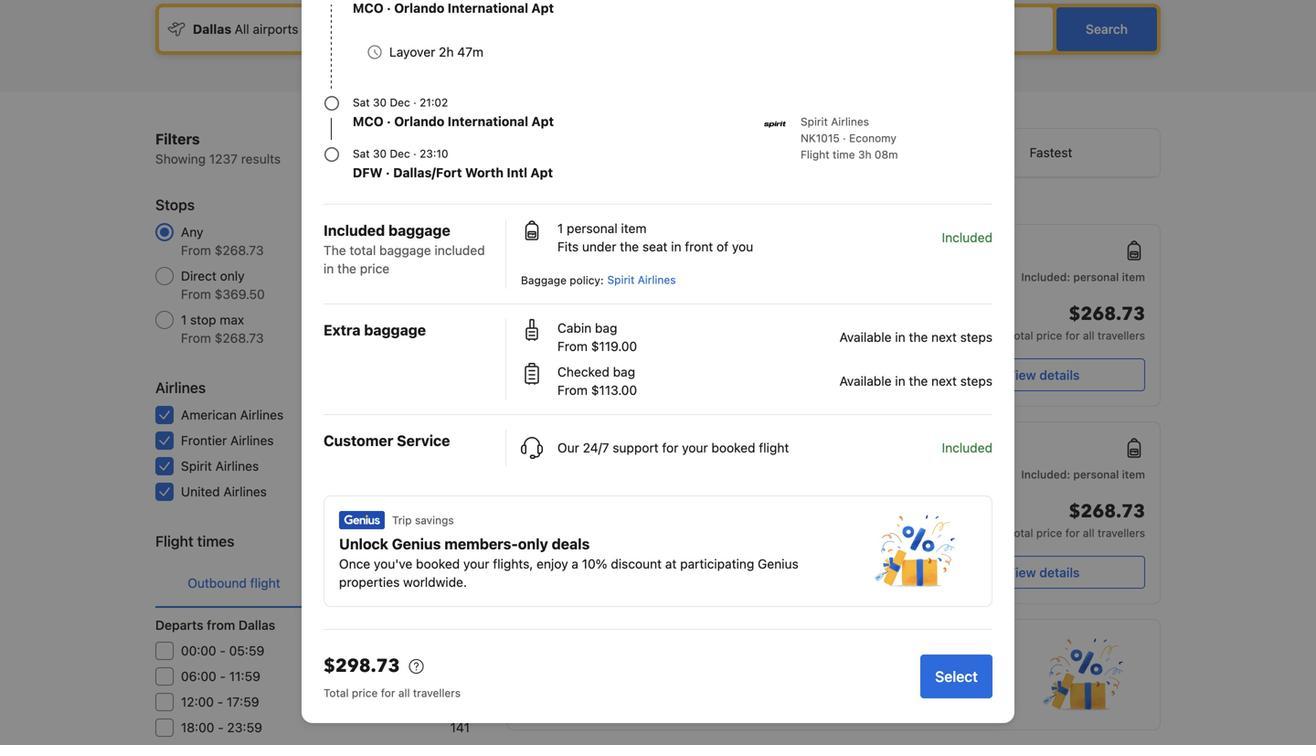 Task type: locate. For each thing, give the bounding box(es) containing it.
cabin bag from $119.00
[[558, 320, 637, 354]]

1 details from the top
[[1040, 368, 1080, 383]]

flights, inside once you've booked your flights, enjoy a 10% discount at participating genius properties worldwide.
[[676, 680, 716, 695]]

return
[[355, 576, 394, 591]]

all for 23:10 .
[[1083, 329, 1095, 342]]

2 available in the next steps from the top
[[840, 374, 993, 389]]

spirit airlines
[[522, 294, 591, 306], [522, 377, 591, 390], [181, 459, 259, 474], [522, 491, 591, 504]]

2 vertical spatial booked
[[599, 680, 643, 695]]

$113.00
[[591, 383, 637, 398]]

enjoy
[[537, 556, 568, 571], [720, 680, 751, 695]]

2h
[[439, 44, 454, 59]]

flight up dallas at the bottom of page
[[250, 576, 280, 591]]

worldwide. down $298.73 region at the bottom of the page
[[586, 698, 650, 713]]

1 horizontal spatial flights,
[[676, 680, 716, 695]]

once
[[339, 556, 371, 571], [522, 680, 553, 695]]

27
[[615, 263, 628, 276]]

0 vertical spatial view
[[1007, 368, 1037, 383]]

next
[[932, 330, 957, 345], [932, 374, 957, 389]]

1 horizontal spatial 10%
[[765, 680, 791, 695]]

- right 18:00
[[218, 720, 224, 735]]

1 vertical spatial your
[[464, 556, 490, 571]]

worldwide.
[[403, 575, 467, 590], [586, 698, 650, 713]]

only inside "direct only from $369.50"
[[220, 268, 245, 283]]

support
[[613, 440, 659, 455]]

0 vertical spatial total
[[1009, 329, 1034, 342]]

0 vertical spatial flight
[[801, 148, 830, 161]]

1 vertical spatial worldwide.
[[586, 698, 650, 713]]

0 vertical spatial included:
[[1022, 271, 1071, 283]]

genius
[[392, 535, 441, 553], [758, 556, 799, 571], [941, 680, 982, 695]]

1 inside 1 personal item fits under the seat in front of you
[[558, 221, 564, 236]]

1 horizontal spatial flight
[[398, 576, 428, 591]]

available
[[840, 330, 892, 345], [840, 374, 892, 389]]

airlines down policy:
[[552, 294, 591, 306]]

0 vertical spatial at
[[666, 556, 677, 571]]

ewr left 30 dec
[[581, 544, 605, 557]]

· up time
[[843, 132, 846, 144]]

worldwide. down members-
[[403, 575, 467, 590]]

flight down nk1015
[[801, 148, 830, 161]]

1 vertical spatial flights,
[[676, 680, 716, 695]]

0 vertical spatial 1
[[558, 221, 564, 236]]

30 inside sat 30 dec · 21:02 mco · orlando international apt
[[373, 96, 387, 109]]

.
[[608, 260, 612, 272], [608, 343, 611, 356], [868, 343, 871, 356]]

1 vertical spatial dfw
[[581, 263, 605, 276]]

booked inside unlock genius members-only deals once you've booked your flights, enjoy a 10% discount at participating genius properties worldwide.
[[416, 556, 460, 571]]

0 horizontal spatial stop
[[190, 312, 216, 327]]

from inside checked bag from $113.00
[[558, 383, 588, 398]]

once right 506
[[522, 680, 553, 695]]

customer service
[[324, 432, 450, 449]]

0 vertical spatial ewr
[[581, 347, 605, 359]]

2 included: from the top
[[1022, 468, 1071, 481]]

included: personal item
[[1022, 271, 1146, 283], [1022, 468, 1146, 481]]

1237 up the included
[[442, 224, 470, 240]]

apt inside sat 30 dec · 21:02 mco · orlando international apt
[[532, 114, 554, 129]]

2 sat from the top
[[353, 147, 370, 160]]

0 horizontal spatial 10%
[[582, 556, 608, 571]]

bag inside the cabin bag from $119.00
[[595, 320, 618, 336]]

00:00 - 05:59
[[181, 643, 265, 658]]

genius image
[[339, 511, 385, 529], [339, 511, 385, 529], [875, 515, 956, 588], [1043, 638, 1124, 711]]

worldwide. inside once you've booked your flights, enjoy a 10% discount at participating genius properties worldwide.
[[586, 698, 650, 713]]

1 vertical spatial view
[[1007, 565, 1037, 580]]

1 vertical spatial steps
[[961, 374, 993, 389]]

sat for dfw
[[353, 147, 370, 160]]

fees
[[768, 195, 790, 208]]

bag up $119.00
[[595, 320, 618, 336]]

0 vertical spatial you've
[[374, 556, 413, 571]]

23:10 30 dec
[[871, 523, 912, 557]]

airlines right united
[[223, 484, 267, 499]]

tab list for departs from dallas
[[155, 560, 470, 609]]

total
[[1009, 329, 1034, 342], [1009, 527, 1034, 539], [324, 687, 349, 700]]

1 vertical spatial all
[[1083, 527, 1095, 539]]

1 view from the top
[[1007, 368, 1037, 383]]

dec inside 23:10 30 dec
[[891, 544, 912, 557]]

spirit right policy:
[[608, 273, 635, 286]]

1 horizontal spatial discount
[[794, 680, 845, 695]]

steps for $113.00
[[961, 374, 993, 389]]

1 vertical spatial at
[[848, 680, 860, 695]]

- left 17:59
[[217, 694, 223, 710]]

1 mco from the top
[[353, 0, 384, 16]]

1 vertical spatial available in the next steps
[[840, 374, 993, 389]]

dfw down 13:58
[[581, 263, 605, 276]]

1 vertical spatial total
[[1009, 527, 1034, 539]]

filters showing 1237 results
[[155, 130, 281, 166]]

2 details from the top
[[1040, 565, 1080, 580]]

1 view details from the top
[[1007, 368, 1080, 383]]

view for 23:10 .
[[1007, 368, 1037, 383]]

properties down unlock
[[339, 575, 400, 590]]

tab list containing outbound flight
[[155, 560, 470, 609]]

1 vertical spatial you've
[[557, 680, 596, 695]]

1 vertical spatial stop
[[738, 547, 761, 560]]

all for 23:10 30 dec
[[1083, 527, 1095, 539]]

. inside 23:10 .
[[868, 343, 871, 356]]

2 view details button from the top
[[942, 556, 1146, 589]]

a inside once you've booked your flights, enjoy a 10% discount at participating genius properties worldwide.
[[755, 680, 762, 695]]

0 vertical spatial $268.73 total price for all travellers
[[1009, 302, 1146, 342]]

1 vertical spatial 15:09
[[581, 523, 621, 540]]

1 available from the top
[[840, 330, 892, 345]]

0 horizontal spatial a
[[572, 556, 579, 571]]

1 vertical spatial discount
[[794, 680, 845, 695]]

0 horizontal spatial flight
[[250, 576, 280, 591]]

personal for 23:10 30 dec
[[1074, 468, 1120, 481]]

a inside unlock genius members-only deals once you've booked your flights, enjoy a 10% discount at participating genius properties worldwide.
[[572, 556, 579, 571]]

from down checked
[[558, 383, 588, 398]]

0 vertical spatial properties
[[339, 575, 400, 590]]

from inside any from $268.73
[[181, 243, 211, 258]]

1 included: personal item from the top
[[1022, 271, 1146, 283]]

0 vertical spatial personal
[[567, 221, 618, 236]]

08:57
[[581, 439, 623, 457]]

0 vertical spatial once
[[339, 556, 371, 571]]

. inside 15:09 ewr . 30 dec
[[608, 343, 611, 356]]

0 vertical spatial international
[[448, 0, 529, 16]]

from inside "direct only from $369.50"
[[181, 287, 211, 302]]

12:00
[[181, 694, 214, 710]]

0 horizontal spatial 1237
[[209, 151, 238, 166]]

flight right 9h
[[759, 440, 789, 455]]

the inside the included baggage the total baggage included in the price
[[338, 261, 357, 276]]

1 vertical spatial 23:10
[[871, 325, 912, 342]]

$268.73 inside any from $268.73
[[215, 243, 264, 258]]

available for from $113.00
[[840, 374, 892, 389]]

- for 06:00
[[220, 669, 226, 684]]

bag up $113.00
[[613, 364, 636, 379]]

1 $268.73 total price for all travellers from the top
[[1009, 302, 1146, 342]]

30 inside 23:10 30 dec
[[874, 544, 888, 557]]

customer
[[324, 432, 394, 449]]

1 stop
[[730, 547, 761, 560]]

airlines left $113.00
[[552, 377, 591, 390]]

travellers for 23:10 .
[[1098, 329, 1146, 342]]

participating
[[680, 556, 755, 571], [863, 680, 938, 695]]

1 vertical spatial ewr
[[581, 544, 605, 557]]

from inside the cabin bag from $119.00
[[558, 339, 588, 354]]

properties down $298.73 region at the bottom of the page
[[522, 698, 583, 713]]

1 ewr from the top
[[581, 347, 605, 359]]

30 inside sat 30 dec · 23:10 dfw · dallas/fort worth intl apt
[[373, 147, 387, 160]]

checked
[[558, 364, 610, 379]]

2 horizontal spatial booked
[[712, 440, 756, 455]]

economy
[[850, 132, 897, 144]]

. for 13:58
[[608, 260, 612, 272]]

discount inside once you've booked your flights, enjoy a 10% discount at participating genius properties worldwide.
[[794, 680, 845, 695]]

flight inside spirit airlines nk1015 · economy flight time 3h 08m
[[801, 148, 830, 161]]

· up the dallas/fort
[[413, 147, 417, 160]]

- left 05:59
[[220, 643, 226, 658]]

orlando up layover
[[394, 0, 445, 16]]

once inside unlock genius members-only deals once you've booked your flights, enjoy a 10% discount at participating genius properties worldwide.
[[339, 556, 371, 571]]

your inside once you've booked your flights, enjoy a 10% discount at participating genius properties worldwide.
[[646, 680, 673, 695]]

1 horizontal spatial you've
[[557, 680, 596, 695]]

total for 23:10 .
[[1009, 329, 1034, 342]]

airlines down american airlines
[[230, 433, 274, 448]]

flight inside button
[[250, 576, 280, 591]]

15:09 up checked
[[581, 325, 621, 342]]

1 vertical spatial included: personal item
[[1022, 468, 1146, 481]]

2 next from the top
[[932, 374, 957, 389]]

there
[[617, 195, 644, 208]]

23:10 .
[[865, 325, 912, 356]]

0 horizontal spatial 1
[[181, 312, 187, 327]]

1 for 1 personal item
[[558, 221, 564, 236]]

outbound flight button
[[155, 560, 313, 607]]

1 included: from the top
[[1022, 271, 1071, 283]]

1 vertical spatial only
[[518, 535, 548, 553]]

2 view from the top
[[1007, 565, 1037, 580]]

flight left times on the bottom left of the page
[[155, 533, 194, 550]]

506
[[446, 694, 470, 710]]

1 vertical spatial tab list
[[155, 560, 470, 609]]

0 vertical spatial worldwide.
[[403, 575, 467, 590]]

0 vertical spatial 1237
[[209, 151, 238, 166]]

fastest
[[1030, 145, 1073, 160]]

1 horizontal spatial 1
[[558, 221, 564, 236]]

stop inside "1 stop max from $268.73"
[[190, 312, 216, 327]]

1 next from the top
[[932, 330, 957, 345]]

flight times
[[155, 533, 235, 550]]

2 orlando from the top
[[394, 114, 445, 129]]

view details for 23:10 30 dec
[[1007, 565, 1080, 580]]

0 vertical spatial discount
[[611, 556, 662, 571]]

members-
[[445, 535, 518, 553]]

1 vertical spatial properties
[[522, 698, 583, 713]]

international up worth
[[448, 114, 529, 129]]

0 vertical spatial sat
[[353, 96, 370, 109]]

1237
[[209, 151, 238, 166], [442, 224, 470, 240]]

from for cabin bag
[[558, 339, 588, 354]]

bag inside checked bag from $113.00
[[613, 364, 636, 379]]

2 vertical spatial travellers
[[413, 687, 461, 700]]

you've inside unlock genius members-only deals once you've booked your flights, enjoy a 10% discount at participating genius properties worldwide.
[[374, 556, 413, 571]]

30 for 30 dec
[[874, 544, 888, 557]]

0 vertical spatial steps
[[961, 330, 993, 345]]

1 inside "1 stop max from $268.73"
[[181, 312, 187, 327]]

checked bag from $113.00
[[558, 364, 637, 398]]

13m
[[745, 241, 767, 254]]

from inside "1 stop max from $268.73"
[[181, 331, 211, 346]]

0 vertical spatial mco
[[353, 0, 384, 16]]

1 available in the next steps from the top
[[840, 330, 993, 345]]

select
[[936, 668, 978, 685]]

1 vertical spatial item
[[1123, 271, 1146, 283]]

personal
[[567, 221, 618, 236], [1074, 271, 1120, 283], [1074, 468, 1120, 481]]

dfw left the dallas/fort
[[353, 165, 383, 180]]

0 horizontal spatial you've
[[374, 556, 413, 571]]

2 mco from the top
[[353, 114, 384, 129]]

ewr
[[581, 347, 605, 359], [581, 544, 605, 557]]

1 vertical spatial mco
[[353, 114, 384, 129]]

our
[[558, 440, 580, 455]]

1 15:09 from the top
[[581, 325, 621, 342]]

0 horizontal spatial booked
[[416, 556, 460, 571]]

only
[[220, 268, 245, 283], [518, 535, 548, 553]]

sat for mco
[[353, 96, 370, 109]]

sat inside sat 30 dec · 21:02 mco · orlando international apt
[[353, 96, 370, 109]]

discount inside unlock genius members-only deals once you've booked your flights, enjoy a 10% discount at participating genius properties worldwide.
[[611, 556, 662, 571]]

0 vertical spatial flights,
[[493, 556, 533, 571]]

1 view details button from the top
[[942, 358, 1146, 391]]

genius inside once you've booked your flights, enjoy a 10% discount at participating genius properties worldwide.
[[941, 680, 982, 695]]

included
[[324, 222, 385, 239], [942, 230, 993, 245], [942, 440, 993, 455]]

airlines down seat
[[638, 273, 676, 286]]

once down unlock
[[339, 556, 371, 571]]

tab list for prices may change if there are
[[507, 129, 1160, 178]]

3h
[[859, 148, 872, 161]]

15:09 up 30 dec
[[581, 523, 621, 540]]

2 available from the top
[[840, 374, 892, 389]]

2 included: personal item from the top
[[1022, 468, 1146, 481]]

orlando down 21:02 on the top
[[394, 114, 445, 129]]

1 horizontal spatial at
[[848, 680, 860, 695]]

1 vertical spatial 10%
[[765, 680, 791, 695]]

spirit inside spirit airlines nk1015 · economy flight time 3h 08m
[[801, 115, 828, 128]]

2 international from the top
[[448, 114, 529, 129]]

steps for $119.00
[[961, 330, 993, 345]]

sat 30 dec · 23:10 dfw · dallas/fort worth intl apt
[[353, 147, 553, 180]]

0 horizontal spatial your
[[464, 556, 490, 571]]

view details button for 23:10 30 dec
[[942, 556, 1146, 589]]

1 vertical spatial included:
[[1022, 468, 1071, 481]]

available in the next steps for $113.00
[[840, 374, 993, 389]]

dfw
[[353, 165, 383, 180], [581, 263, 605, 276]]

2 steps from the top
[[961, 374, 993, 389]]

1 horizontal spatial tab list
[[507, 129, 1160, 178]]

item for 23:10 30 dec
[[1123, 468, 1146, 481]]

mco inside sat 30 dec · 21:02 mco · orlando international apt
[[353, 114, 384, 129]]

0 vertical spatial available
[[840, 330, 892, 345]]

1 vertical spatial personal
[[1074, 271, 1120, 283]]

$298.73 region
[[324, 652, 906, 685]]

airlines up economy
[[831, 115, 870, 128]]

2 vertical spatial apt
[[531, 165, 553, 180]]

0 vertical spatial a
[[572, 556, 579, 571]]

from down direct
[[181, 287, 211, 302]]

0 vertical spatial genius
[[392, 535, 441, 553]]

- for 12:00
[[217, 694, 223, 710]]

· down layover
[[387, 114, 391, 129]]

flight inside button
[[398, 576, 428, 591]]

0 vertical spatial details
[[1040, 368, 1080, 383]]

·
[[387, 0, 391, 16], [413, 96, 417, 109], [387, 114, 391, 129], [843, 132, 846, 144], [413, 147, 417, 160], [386, 165, 390, 180]]

1 sat from the top
[[353, 96, 370, 109]]

0 vertical spatial 23:10
[[420, 147, 449, 160]]

2 $268.73 total price for all travellers from the top
[[1009, 499, 1146, 539]]

0 horizontal spatial worldwide.
[[403, 575, 467, 590]]

stop for 1 stop
[[738, 547, 761, 560]]

view details button for 23:10 .
[[942, 358, 1146, 391]]

2 view details from the top
[[1007, 565, 1080, 580]]

0 vertical spatial available in the next steps
[[840, 330, 993, 345]]

0 vertical spatial enjoy
[[537, 556, 568, 571]]

flight
[[759, 440, 789, 455], [250, 576, 280, 591], [398, 576, 428, 591]]

total for 23:10 30 dec
[[1009, 527, 1034, 539]]

savings
[[415, 514, 454, 527]]

08m
[[875, 148, 898, 161]]

1 vertical spatial view details
[[1007, 565, 1080, 580]]

. inside 13:58 dfw . 27 dec
[[608, 260, 612, 272]]

cheapest button
[[725, 129, 943, 176]]

1 steps from the top
[[961, 330, 993, 345]]

0 horizontal spatial properties
[[339, 575, 400, 590]]

policy:
[[570, 274, 604, 287]]

sat 30 dec · 21:02 mco · orlando international apt
[[353, 96, 554, 129]]

from down "direct only from $369.50"
[[181, 331, 211, 346]]

for
[[1066, 329, 1080, 342], [662, 440, 679, 455], [1066, 527, 1080, 539], [381, 687, 395, 700]]

spirit airlines down cabin
[[522, 377, 591, 390]]

2 horizontal spatial genius
[[941, 680, 982, 695]]

departs
[[155, 618, 204, 633]]

427
[[447, 484, 470, 499]]

1237 left results
[[209, 151, 238, 166]]

next for from $119.00
[[932, 330, 957, 345]]

0 vertical spatial 10%
[[582, 556, 608, 571]]

only up $369.50
[[220, 268, 245, 283]]

the
[[620, 239, 639, 254], [338, 261, 357, 276], [909, 330, 928, 345], [909, 374, 928, 389]]

sat inside sat 30 dec · 23:10 dfw · dallas/fort worth intl apt
[[353, 147, 370, 160]]

showing
[[155, 151, 206, 166]]

1 horizontal spatial dfw
[[581, 263, 605, 276]]

mco
[[353, 0, 384, 16], [353, 114, 384, 129]]

2 15:09 from the top
[[581, 523, 621, 540]]

1 international from the top
[[448, 0, 529, 16]]

$268.73 total price for all travellers for 23:10 .
[[1009, 302, 1146, 342]]

enjoy inside once you've booked your flights, enjoy a 10% discount at participating genius properties worldwide.
[[720, 680, 751, 695]]

1 vertical spatial $268.73 total price for all travellers
[[1009, 499, 1146, 539]]

1 horizontal spatial worldwide.
[[586, 698, 650, 713]]

0 vertical spatial tab list
[[507, 129, 1160, 178]]

return flight button
[[313, 560, 470, 607]]

0 vertical spatial included: personal item
[[1022, 271, 1146, 283]]

a
[[572, 556, 579, 571], [755, 680, 762, 695]]

0 vertical spatial stop
[[190, 312, 216, 327]]

sat
[[353, 96, 370, 109], [353, 147, 370, 160]]

0 horizontal spatial once
[[339, 556, 371, 571]]

2 vertical spatial total
[[324, 687, 349, 700]]

spirit inside baggage policy: spirit airlines
[[608, 273, 635, 286]]

ewr up checked
[[581, 347, 605, 359]]

details for 23:10 30 dec
[[1040, 565, 1080, 580]]

included: personal item for 23:10 30 dec
[[1022, 468, 1146, 481]]

fits
[[558, 239, 579, 254]]

discount
[[611, 556, 662, 571], [794, 680, 845, 695]]

participating inside once you've booked your flights, enjoy a 10% discount at participating genius properties worldwide.
[[863, 680, 938, 695]]

06:00
[[181, 669, 217, 684]]

0 vertical spatial orlando
[[394, 0, 445, 16]]

0 vertical spatial dfw
[[353, 165, 383, 180]]

- left 11:59
[[220, 669, 226, 684]]

0 horizontal spatial only
[[220, 268, 245, 283]]

included baggage the total baggage included in the price
[[324, 222, 485, 276]]

prices
[[507, 195, 539, 208]]

intl
[[507, 165, 528, 180]]

18:00 - 23:59
[[181, 720, 262, 735]]

tab list
[[507, 129, 1160, 178], [155, 560, 470, 609]]

-
[[220, 643, 226, 658], [220, 669, 226, 684], [217, 694, 223, 710], [218, 720, 224, 735]]

23:10 for 23:10 30 dec
[[871, 523, 912, 540]]

7h 13m
[[729, 241, 767, 254]]

international inside sat 30 dec · 21:02 mco · orlando international apt
[[448, 114, 529, 129]]

from down any
[[181, 243, 211, 258]]

1 vertical spatial sat
[[353, 147, 370, 160]]

18:00
[[181, 720, 214, 735]]

you've
[[374, 556, 413, 571], [557, 680, 596, 695]]

available in the next steps
[[840, 330, 993, 345], [840, 374, 993, 389]]

1 horizontal spatial your
[[646, 680, 673, 695]]

spirit up nk1015
[[801, 115, 828, 128]]

tab list containing cheapest
[[507, 129, 1160, 178]]

details for 23:10 .
[[1040, 368, 1080, 383]]

06:00 - 11:59
[[181, 669, 261, 684]]

1
[[558, 221, 564, 236], [181, 312, 187, 327], [730, 547, 735, 560]]

23:10 inside 23:10 .
[[871, 325, 912, 342]]

flight right return
[[398, 576, 428, 591]]

1 vertical spatial participating
[[863, 680, 938, 695]]

only left deals
[[518, 535, 548, 553]]

unlock
[[339, 535, 389, 553]]

15:09 inside 15:09 ewr . 30 dec
[[581, 325, 621, 342]]

view details for 23:10 .
[[1007, 368, 1080, 383]]

15:09 for 15:09 ewr . 30 dec
[[581, 325, 621, 342]]

1 horizontal spatial only
[[518, 535, 548, 553]]

dec inside 15:09 ewr . 30 dec
[[631, 347, 652, 359]]

0 vertical spatial only
[[220, 268, 245, 283]]

1 vertical spatial once
[[522, 680, 553, 695]]

0 vertical spatial view details
[[1007, 368, 1080, 383]]

international up 47m
[[448, 0, 529, 16]]

only inside unlock genius members-only deals once you've booked your flights, enjoy a 10% discount at participating genius properties worldwide.
[[518, 535, 548, 553]]

bag for checked bag
[[613, 364, 636, 379]]

0 horizontal spatial tab list
[[155, 560, 470, 609]]

- for 18:00
[[218, 720, 224, 735]]

from down cabin
[[558, 339, 588, 354]]

frontier airlines
[[181, 433, 274, 448]]

united airlines
[[181, 484, 267, 499]]



Task type: vqa. For each thing, say whether or not it's contained in the screenshot.
From for Direct only
yes



Task type: describe. For each thing, give the bounding box(es) containing it.
service
[[397, 432, 450, 449]]

you
[[732, 239, 754, 254]]

1 horizontal spatial 1237
[[442, 224, 470, 240]]

0 horizontal spatial genius
[[392, 535, 441, 553]]

11:59
[[229, 669, 261, 684]]

1 for 1 stop max
[[181, 312, 187, 327]]

1 vertical spatial genius
[[758, 556, 799, 571]]

fastest button
[[943, 129, 1160, 176]]

flight for outbound flight
[[250, 576, 280, 591]]

stop for 1 stop max from $268.73
[[190, 312, 216, 327]]

airlines down frontier airlines
[[216, 459, 259, 474]]

· up layover
[[387, 0, 391, 16]]

included: personal item for 23:10 .
[[1022, 271, 1146, 283]]

9h 07m
[[728, 439, 767, 452]]

23:10 for 23:10 .
[[871, 325, 912, 342]]

10% inside once you've booked your flights, enjoy a 10% discount at participating genius properties worldwide.
[[765, 680, 791, 695]]

worth
[[465, 165, 504, 180]]

spirit airlines link
[[608, 273, 676, 286]]

american airlines
[[181, 407, 284, 422]]

booked inside once you've booked your flights, enjoy a 10% discount at participating genius properties worldwide.
[[599, 680, 643, 695]]

492
[[446, 407, 470, 422]]

flight for return flight
[[398, 576, 428, 591]]

baggage left the fees
[[720, 195, 765, 208]]

departs from dallas
[[155, 618, 275, 633]]

from
[[207, 618, 235, 633]]

dec inside 13:58 dfw . 27 dec
[[631, 263, 651, 276]]

15:09 for 15:09
[[581, 523, 621, 540]]

item inside 1 personal item fits under the seat in front of you
[[621, 221, 647, 236]]

are
[[647, 195, 663, 208]]

participating inside unlock genius members-only deals once you've booked your flights, enjoy a 10% discount at participating genius properties worldwide.
[[680, 556, 755, 571]]

17:59
[[227, 694, 259, 710]]

additional
[[666, 195, 717, 208]]

1 orlando from the top
[[394, 0, 445, 16]]

$268.73 total price for all travellers for 23:10 30 dec
[[1009, 499, 1146, 539]]

deals
[[552, 535, 590, 553]]

baggage right 'extra'
[[364, 321, 426, 339]]

· left the dallas/fort
[[386, 165, 390, 180]]

item for 23:10 .
[[1123, 271, 1146, 283]]

airlines up frontier airlines
[[240, 407, 284, 422]]

extra baggage
[[324, 321, 426, 339]]

any from $268.73
[[181, 224, 264, 258]]

included inside the included baggage the total baggage included in the price
[[324, 222, 385, 239]]

total price for all travellers
[[324, 687, 461, 700]]

once inside once you've booked your flights, enjoy a 10% discount at participating genius properties worldwide.
[[522, 680, 553, 695]]

additional baggage fees link
[[666, 195, 790, 208]]

0 vertical spatial apt
[[532, 0, 554, 16]]

airlines up deals
[[552, 491, 591, 504]]

baggage up the included
[[389, 222, 451, 239]]

airlines inside baggage policy: spirit airlines
[[638, 273, 676, 286]]

your inside unlock genius members-only deals once you've booked your flights, enjoy a 10% discount at participating genius properties worldwide.
[[464, 556, 490, 571]]

at inside unlock genius members-only deals once you've booked your flights, enjoy a 10% discount at participating genius properties worldwide.
[[666, 556, 677, 571]]

· left 21:02 on the top
[[413, 96, 417, 109]]

in inside the included baggage the total baggage included in the price
[[324, 261, 334, 276]]

prices may change if there are additional baggage fees
[[507, 195, 790, 208]]

dec inside sat 30 dec · 23:10 dfw · dallas/fort worth intl apt
[[390, 147, 410, 160]]

$268.73 inside "1 stop max from $268.73"
[[215, 331, 264, 346]]

you've inside once you've booked your flights, enjoy a 10% discount at participating genius properties worldwide.
[[557, 680, 596, 695]]

bag for cabin bag
[[595, 320, 618, 336]]

included: for 23:10 30 dec
[[1022, 468, 1071, 481]]

airlines up american
[[155, 379, 206, 396]]

if
[[607, 195, 614, 208]]

layover
[[390, 44, 436, 59]]

view for 23:10 30 dec
[[1007, 565, 1037, 580]]

spirit airlines image
[[764, 113, 786, 135]]

time
[[833, 148, 855, 161]]

next for from $113.00
[[932, 374, 957, 389]]

0 horizontal spatial flight
[[155, 533, 194, 550]]

mco · orlando international apt
[[353, 0, 554, 16]]

spirit up unlock genius members-only deals once you've booked your flights, enjoy a 10% discount at participating genius properties worldwide.
[[522, 491, 549, 504]]

of
[[717, 239, 729, 254]]

baggage right the total
[[380, 243, 431, 258]]

· inside spirit airlines nk1015 · economy flight time 3h 08m
[[843, 132, 846, 144]]

unlock genius members-only deals once you've booked your flights, enjoy a 10% discount at participating genius properties worldwide.
[[339, 535, 799, 590]]

23:10 inside sat 30 dec · 23:10 dfw · dallas/fort worth intl apt
[[420, 147, 449, 160]]

10% inside unlock genius members-only deals once you've booked your flights, enjoy a 10% discount at participating genius properties worldwide.
[[582, 556, 608, 571]]

15:09 ewr . 30 dec
[[581, 325, 652, 359]]

under
[[582, 239, 617, 254]]

ewr inside 15:09 ewr . 30 dec
[[581, 347, 605, 359]]

dallas
[[239, 618, 275, 633]]

dallas/fort
[[393, 165, 462, 180]]

1237 inside filters showing 1237 results
[[209, 151, 238, 166]]

from for checked bag
[[558, 383, 588, 398]]

american
[[181, 407, 237, 422]]

30 inside 15:09 ewr . 30 dec
[[614, 347, 628, 359]]

05:59
[[229, 643, 265, 658]]

dec inside sat 30 dec · 21:02 mco · orlando international apt
[[390, 96, 410, 109]]

2 vertical spatial all
[[399, 687, 410, 700]]

travellers for 23:10 30 dec
[[1098, 527, 1146, 539]]

results
[[241, 151, 281, 166]]

available for from $119.00
[[840, 330, 892, 345]]

properties inside unlock genius members-only deals once you've booked your flights, enjoy a 10% discount at participating genius properties worldwide.
[[339, 575, 400, 590]]

once you've booked your flights, enjoy a 10% discount at participating genius properties worldwide.
[[522, 680, 982, 713]]

30 for mco
[[373, 96, 387, 109]]

24/7
[[583, 440, 609, 455]]

23:59
[[227, 720, 262, 735]]

orlando inside sat 30 dec · 21:02 mco · orlando international apt
[[394, 114, 445, 129]]

07m
[[745, 439, 767, 452]]

spirit left checked
[[522, 377, 549, 390]]

- for 00:00
[[220, 643, 226, 658]]

seat
[[643, 239, 668, 254]]

30 for dfw
[[373, 147, 387, 160]]

stops
[[155, 196, 195, 214]]

properties inside once you've booked your flights, enjoy a 10% discount at participating genius properties worldwide.
[[522, 698, 583, 713]]

13:58 dfw . 27 dec
[[581, 242, 651, 276]]

front
[[685, 239, 713, 254]]

spirit up united
[[181, 459, 212, 474]]

return flight
[[355, 576, 428, 591]]

. for 15:09
[[608, 343, 611, 356]]

included
[[435, 243, 485, 258]]

$119.00
[[591, 339, 637, 354]]

1 personal item fits under the seat in front of you
[[558, 221, 754, 254]]

united
[[181, 484, 220, 499]]

at inside once you've booked your flights, enjoy a 10% discount at participating genius properties worldwide.
[[848, 680, 860, 695]]

trip
[[392, 514, 412, 527]]

enjoy inside unlock genius members-only deals once you've booked your flights, enjoy a 10% discount at participating genius properties worldwide.
[[537, 556, 568, 571]]

price inside the included baggage the total baggage included in the price
[[360, 261, 390, 276]]

personal for 23:10 .
[[1074, 271, 1120, 283]]

dfw inside 13:58 dfw . 27 dec
[[581, 263, 605, 276]]

in inside 1 personal item fits under the seat in front of you
[[671, 239, 682, 254]]

nk1015
[[801, 132, 840, 144]]

our 24/7 support for your booked flight
[[558, 440, 789, 455]]

2 horizontal spatial 1
[[730, 547, 735, 560]]

the inside 1 personal item fits under the seat in front of you
[[620, 239, 639, 254]]

spirit airlines up united airlines
[[181, 459, 259, 474]]

search
[[1086, 21, 1128, 37]]

available in the next steps for $119.00
[[840, 330, 993, 345]]

00:00
[[181, 643, 216, 658]]

spirit airlines down baggage
[[522, 294, 591, 306]]

any
[[181, 224, 203, 240]]

30 dec
[[614, 544, 652, 557]]

baggage
[[521, 274, 567, 287]]

frontier
[[181, 433, 227, 448]]

airlines inside spirit airlines nk1015 · economy flight time 3h 08m
[[831, 115, 870, 128]]

0 vertical spatial your
[[682, 440, 708, 455]]

select button
[[921, 655, 993, 699]]

12:00 - 17:59
[[181, 694, 259, 710]]

2 ewr from the top
[[581, 544, 605, 557]]

2 horizontal spatial flight
[[759, 440, 789, 455]]

may
[[542, 195, 563, 208]]

apt inside sat 30 dec · 23:10 dfw · dallas/fort worth intl apt
[[531, 165, 553, 180]]

personal inside 1 personal item fits under the seat in front of you
[[567, 221, 618, 236]]

spirit down baggage
[[522, 294, 549, 306]]

cheapest
[[806, 145, 862, 160]]

spirit airlines up deals
[[522, 491, 591, 504]]

layover 2h 47m
[[390, 44, 484, 59]]

search button
[[1057, 7, 1158, 51]]

flights, inside unlock genius members-only deals once you've booked your flights, enjoy a 10% discount at participating genius properties worldwide.
[[493, 556, 533, 571]]

from for direct only
[[181, 287, 211, 302]]

included: for 23:10 .
[[1022, 271, 1071, 283]]

cabin
[[558, 320, 592, 336]]

1 stop max from $268.73
[[181, 312, 264, 346]]

$369.50
[[215, 287, 265, 302]]

9h
[[728, 439, 742, 452]]

worldwide. inside unlock genius members-only deals once you've booked your flights, enjoy a 10% discount at participating genius properties worldwide.
[[403, 575, 467, 590]]

dfw inside sat 30 dec · 23:10 dfw · dallas/fort worth intl apt
[[353, 165, 383, 180]]

direct only from $369.50
[[181, 268, 265, 302]]

extra
[[324, 321, 361, 339]]

the
[[324, 243, 346, 258]]

7h
[[729, 241, 742, 254]]



